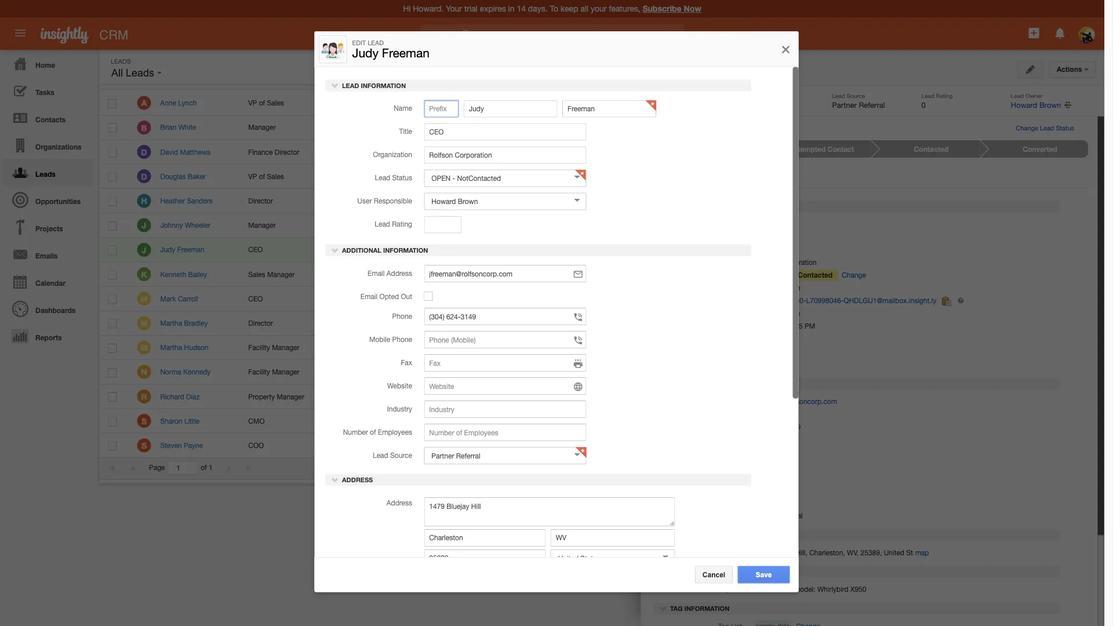 Task type: describe. For each thing, give the bounding box(es) containing it.
partner inside lead source partner referral
[[833, 100, 857, 109]]

trophy group
[[337, 197, 379, 205]]

data processing addendum
[[746, 518, 833, 526]]

interested
[[754, 586, 785, 594]]

leads down import leads
[[968, 152, 987, 160]]

rolfson inside cell
[[337, 246, 360, 254]]

martha for martha hudson
[[160, 344, 182, 352]]

lead status inside the 'judy freeman' 'dialog'
[[375, 174, 412, 182]]

rating for lead rating 0
[[937, 92, 953, 99]]

finance director
[[248, 148, 300, 156]]

director for h
[[248, 197, 273, 205]]

- for a
[[631, 99, 633, 107]]

howard for spayne@blockinc.com
[[790, 442, 815, 450]]

howard brown link for mbradley@shieldsgigot.com
[[790, 319, 837, 327]]

sales for d
[[267, 172, 284, 180]]

624- for (304) 624-3149 cell
[[442, 246, 456, 254]]

app for android app
[[495, 518, 508, 526]]

inc
[[368, 344, 378, 352]]

Street text field
[[424, 497, 675, 526]]

tasks
[[35, 88, 54, 96]]

1738
[[456, 295, 472, 303]]

judy inside the judy freeman title rolfson corporation
[[754, 233, 769, 241]]

sharon.little@sawayn.com cell
[[504, 409, 593, 434]]

brown inside lead owner howard brown
[[1040, 100, 1062, 109]]

(928) 565468 cell
[[416, 311, 504, 336]]

freeman inside edit lead judy freeman
[[382, 46, 430, 60]]

organization inside the 'judy freeman' 'dialog'
[[373, 150, 412, 158]]

k row
[[99, 262, 928, 287]]

actions button
[[1050, 61, 1097, 78]]

1 vertical spatial number of employees
[[673, 497, 743, 505]]

address up out
[[387, 269, 412, 277]]

address down 'lead source'
[[340, 476, 373, 484]]

trophy group cell
[[328, 189, 416, 213]]

n row
[[99, 360, 928, 385]]

manager for n
[[272, 368, 300, 376]]

2 d row from the top
[[99, 165, 928, 189]]

projects link
[[3, 213, 93, 241]]

description information
[[669, 569, 761, 576]]

(407) 546-6906 cell
[[416, 262, 504, 287]]

additional
[[342, 247, 381, 254]]

(202) 168-3484 cell
[[416, 165, 504, 189]]

follow image for n
[[879, 367, 890, 378]]

sons for ebert and sons
[[369, 148, 385, 156]]

howard brown for mhudson@andersoninc.com
[[790, 344, 837, 352]]

howard for sharon.little@sawayn.com
[[790, 417, 815, 425]]

lead image
[[652, 56, 675, 79]]

number inside the 'judy freeman' 'dialog'
[[343, 428, 368, 436]]

all inside leads all leads
[[111, 67, 123, 79]]

iphone app link
[[570, 518, 616, 526]]

1 horizontal spatial number
[[673, 497, 698, 505]]

brown inside howard brown 16-nov-23 1:35 pm
[[781, 310, 801, 318]]

0 vertical spatial judy freeman
[[683, 64, 760, 79]]

brown for jfreeman@rolfsoncorp.com
[[817, 246, 837, 254]]

2 vertical spatial email
[[360, 292, 377, 300]]

iphone
[[580, 518, 601, 526]]

nov- inside howard brown 16-nov-23 1:35 pm
[[765, 322, 780, 330]]

brown for sharon.little@sawayn.com
[[817, 417, 837, 425]]

website inside the 'judy freeman' 'dialog'
[[387, 382, 412, 390]]

follow image for j
[[879, 220, 890, 232]]

1 j row from the top
[[99, 213, 928, 238]]

judy freeman title rolfson corporation
[[730, 233, 817, 267]]

howard brown for nkennedy@swaniawskillc.com
[[790, 368, 837, 376]]

nov- for import
[[956, 183, 971, 191]]

durgan
[[337, 172, 359, 180]]

of inside the 'judy freeman' 'dialog'
[[370, 428, 376, 436]]

howard for anne.lynch@howeblanda.com
[[790, 99, 815, 107]]

State/Province text field
[[551, 529, 675, 547]]

all inside all link
[[432, 30, 441, 39]]

phone field image for mobile phone
[[573, 335, 583, 346]]

howard brown for hsanders@trophygroup.com
[[790, 197, 837, 205]]

(775) 616-7387
[[425, 344, 472, 352]]

jfreeman@rolfsoncorp.com for jfreeman@rolfsoncorp.com open - notcontacted
[[513, 246, 596, 254]]

565468
[[442, 319, 465, 327]]

richard diaz
[[160, 393, 200, 401]]

brown for anne.lynch@howeblanda.com
[[817, 99, 837, 107]]

source for lead source partner referral
[[847, 92, 866, 99]]

2 vertical spatial import
[[981, 183, 1001, 191]]

0 vertical spatial email
[[512, 75, 531, 83]]

model:
[[795, 586, 816, 594]]

name inside the 'judy freeman' 'dialog'
[[394, 104, 412, 112]]

leads down crm
[[111, 57, 131, 65]]

(805) 715-0369 cell
[[416, 385, 504, 409]]

out
[[401, 292, 412, 300]]

mhudson@andersoninc.com cell
[[504, 336, 601, 360]]

(206) 645-7995
[[425, 197, 472, 205]]

dashboards link
[[3, 295, 93, 323]]

subscribe now link
[[643, 4, 702, 13]]

3149 for (304) 624-3149 link
[[786, 423, 801, 431]]

6279
[[456, 148, 472, 156]]

change for change lead status
[[1017, 124, 1039, 132]]

ebert
[[337, 148, 353, 156]]

h link
[[137, 194, 151, 208]]

16-nov-23 import
[[943, 183, 1001, 191]]

judy inside edit lead judy freeman
[[352, 46, 379, 60]]

douglas.baker@durganandsons.com
[[513, 172, 626, 180]]

howard brown link for sharon.little@sawayn.com
[[790, 417, 837, 425]]

reports link
[[3, 323, 93, 350]]

howard brown for mbradley@shieldsgigot.com
[[790, 319, 837, 327]]

manager inside "j" row
[[248, 221, 276, 229]]

j for johnny wheeler
[[142, 221, 146, 230]]

(304) 624-3149 cell
[[416, 238, 504, 262]]

navigation containing home
[[0, 50, 93, 350]]

Search this list... text field
[[716, 58, 847, 75]]

bradley
[[184, 319, 208, 327]]

s for steven payne
[[141, 441, 147, 451]]

wheeler
[[185, 221, 210, 229]]

Phone (Mobile) text field
[[424, 331, 586, 349]]

1 m row from the top
[[99, 287, 928, 311]]

leads
[[983, 88, 1004, 95]]

1479
[[754, 549, 770, 557]]

iphone app
[[580, 518, 616, 526]]

facility manager cell for m
[[239, 336, 328, 360]]

1 horizontal spatial export
[[966, 119, 992, 126]]

facility manager for n
[[248, 368, 300, 376]]

lead rating
[[375, 220, 412, 228]]

follow image for mbradley@shieldsgigot.com
[[879, 318, 890, 329]]

notcontacted inside "j" row
[[626, 246, 670, 254]]

lead inside lead source partner referral
[[833, 92, 846, 99]]

save
[[756, 571, 772, 579]]

16- for 16-nov-23 import
[[945, 183, 956, 191]]

bluejay
[[772, 549, 794, 557]]

23 for 1:35
[[715, 246, 722, 254]]

0 horizontal spatial export
[[945, 152, 966, 160]]

howard brown for spayne@blockinc.com
[[790, 442, 837, 450]]

cancel button
[[695, 566, 733, 584]]

follow image for sharon.little@sawayn.com
[[879, 416, 890, 427]]

2 m row from the top
[[99, 311, 928, 336]]

finance director cell
[[239, 140, 328, 165]]

mobile phone
[[369, 335, 412, 343]]

subscribe
[[643, 4, 682, 13]]

coo cell
[[239, 434, 328, 458]]

howard brown link for nkennedy@swaniawskillc.com
[[790, 368, 837, 376]]

(202)
[[425, 172, 440, 180]]

kbailey@toobinc.com cell
[[504, 262, 592, 287]]

s link for sharon little
[[137, 414, 151, 428]]

calendar link
[[3, 268, 93, 295]]

s link for steven payne
[[137, 439, 151, 453]]

user responsible
[[357, 197, 412, 205]]

(206) 645-7995 cell
[[416, 189, 504, 213]]

rogahn, gleason and farrell cell
[[328, 213, 425, 238]]

calendar
[[35, 279, 65, 287]]

jfreeman@rolfsoncorp.com cell
[[504, 238, 596, 262]]

brown for douglas.baker@durganandsons.com
[[817, 172, 837, 180]]

863-
[[442, 368, 456, 376]]

leads inside navigation
[[35, 170, 56, 178]]

Website text field
[[424, 378, 586, 395]]

tag information
[[669, 605, 730, 613]]

information for description information
[[716, 569, 761, 576]]

(570) 412-6279 cell
[[416, 140, 504, 165]]

howard inside lead owner howard brown
[[1012, 100, 1038, 109]]

a
[[141, 98, 147, 108]]

j link for johnny wheeler
[[137, 218, 151, 232]]

description for description
[[707, 586, 743, 594]]

property manager
[[248, 393, 304, 401]]

howard brown link for spayne@blockinc.com
[[790, 442, 837, 450]]

in
[[787, 586, 793, 594]]

information for additional information
[[383, 247, 428, 254]]

title inside the judy freeman title rolfson corporation
[[730, 246, 743, 254]]

d'amore
[[404, 295, 431, 303]]

(281) 863-2433 cell
[[416, 360, 504, 385]]

(406) 653-3860
[[425, 99, 472, 107]]

notifications image
[[1054, 26, 1068, 40]]

follow image for dmatthews@ebertandsons.com
[[879, 147, 890, 158]]

1 horizontal spatial contacted
[[915, 145, 949, 153]]

address down service
[[669, 532, 701, 539]]

change for change
[[842, 271, 867, 279]]

(775) 616-7387 cell
[[416, 336, 504, 360]]

0 vertical spatial organization
[[336, 75, 378, 83]]

freeman inside the judy freeman title rolfson corporation
[[771, 233, 799, 241]]

corporation inside rolfson corporation cell
[[362, 246, 399, 254]]

1 horizontal spatial lead status
[[600, 75, 640, 83]]

(304) 624-3149 for (304) 624-3149 cell
[[425, 246, 472, 254]]

follow image for h
[[879, 196, 890, 207]]

7995
[[456, 197, 472, 205]]

lead tags
[[935, 198, 971, 205]]

heather sanders link
[[160, 197, 219, 205]]

3484
[[456, 172, 472, 180]]

bwhite@boganinc.com cell
[[504, 116, 592, 140]]

d link for douglas baker
[[137, 169, 151, 183]]

status up closed - disqualified cell
[[618, 75, 640, 83]]

row containing full name
[[99, 68, 927, 90]]

david matthews
[[160, 148, 211, 156]]

closed - disqualified cell
[[592, 91, 680, 116]]

Search all data.... text field
[[456, 24, 684, 45]]

1 horizontal spatial employees
[[708, 497, 743, 505]]

howard for mbradley@shieldsgigot.com
[[790, 319, 815, 327]]

rkdiaz@padbergh.com cell
[[504, 385, 592, 409]]

howard brown link for anne.lynch@howeblanda.com
[[790, 99, 837, 107]]

brian white link
[[160, 123, 202, 132]]

brian white
[[160, 123, 196, 132]]

mhudson@andersoninc.com
[[513, 344, 601, 352]]

First Name text field
[[464, 100, 558, 117]]

gottlieb, schultz and d'amore cell
[[328, 287, 431, 311]]

martha bradley link
[[160, 319, 214, 327]]

1 vertical spatial email
[[368, 269, 385, 277]]

(304) 624-3149 link
[[754, 423, 801, 431]]

(971) 344-9290 cell
[[416, 434, 504, 458]]

follow image for m
[[879, 294, 890, 305]]

howard brown for rkdiaz@padbergh.com
[[790, 393, 837, 401]]

h
[[141, 196, 147, 206]]

1 vertical spatial referral
[[779, 512, 803, 520]]

0 horizontal spatial name
[[174, 75, 193, 83]]

sanders
[[187, 197, 213, 205]]

title inside the 'judy freeman' 'dialog'
[[399, 127, 412, 135]]

lead status not contacted
[[654, 92, 706, 109]]

judy freeman link
[[160, 246, 210, 254]]

anderson inc cell
[[328, 336, 416, 360]]

howard for nkennedy@swaniawskillc.com
[[790, 368, 815, 376]]

546-
[[442, 270, 456, 278]]

0
[[922, 100, 926, 109]]

(281) 863-2433
[[425, 368, 472, 376]]

judy freeman dialog
[[315, 31, 799, 627]]

disqualified
[[635, 99, 671, 107]]

follow image inside a row
[[879, 98, 890, 109]]

brown for nkennedy@swaniawskillc.com
[[817, 368, 837, 376]]

(570)
[[425, 148, 440, 156]]

lead source
[[373, 451, 412, 459]]

howard brown link for rkdiaz@padbergh.com
[[790, 393, 837, 401]]

h row
[[99, 189, 928, 213]]

facility manager for m
[[248, 344, 300, 352]]

nkennedy@swaniawskillc.com
[[513, 368, 607, 376]]

(937) 360-8462 cell
[[416, 213, 504, 238]]

gottlieb, schultz and d'amore
[[337, 295, 431, 303]]

partner referral
[[754, 512, 803, 520]]

16-nov-23 1:35 pm cell
[[680, 238, 781, 262]]

1 horizontal spatial email address
[[512, 75, 560, 83]]

rolfson corporation
[[337, 246, 399, 254]]

1 vertical spatial notcontacted
[[787, 271, 833, 279]]

douglas baker link
[[160, 172, 212, 180]]

coo
[[248, 442, 264, 450]]

vp of sales cell for a
[[239, 91, 328, 116]]

nov- for 1:35
[[699, 246, 715, 254]]

leads up export leads
[[967, 136, 986, 144]]

information for tag information
[[685, 605, 730, 613]]

address up the anne.lynch@howeblanda.com 'cell'
[[532, 75, 560, 83]]

states
[[907, 549, 927, 557]]

owner for lead owner
[[808, 75, 830, 83]]

facility for n
[[248, 368, 270, 376]]

m link for mark carroll
[[137, 292, 151, 306]]

b link
[[137, 121, 151, 134]]

mbradley@shieldsgigot.com cell
[[504, 311, 600, 336]]

howard brown link for douglas.baker@durganandsons.com
[[790, 172, 837, 180]]

Last Name text field
[[562, 100, 656, 117]]

of 1
[[201, 464, 213, 472]]

735-
[[442, 123, 456, 132]]

16- for 16-nov-23 1:35 pm
[[689, 246, 699, 254]]

organizations
[[35, 143, 82, 151]]

carroll
[[178, 295, 198, 303]]

freeman inside row group
[[177, 246, 205, 254]]



Task type: locate. For each thing, give the bounding box(es) containing it.
lead status up the responsible
[[375, 174, 412, 182]]

change up the ben.nelson1980-l70998046-qhdlgu1@mailbox.insight.ly
[[842, 271, 867, 279]]

0 horizontal spatial employees
[[378, 428, 412, 436]]

phone up (406)
[[424, 75, 445, 83]]

rolfson inside the judy freeman title rolfson corporation
[[754, 259, 778, 267]]

chevron down image for address
[[331, 476, 339, 484]]

d row down organization text box
[[99, 165, 928, 189]]

- inside "j" row
[[622, 246, 625, 254]]

data
[[746, 518, 761, 526]]

1 vertical spatial vp
[[248, 172, 257, 180]]

5 follow image from the top
[[879, 318, 890, 329]]

facility inside m row
[[248, 344, 270, 352]]

vp of sales
[[248, 99, 284, 107], [248, 172, 284, 180]]

0 vertical spatial referral
[[859, 100, 886, 109]]

address up blog
[[387, 499, 412, 507]]

d row
[[99, 140, 928, 165], [99, 165, 928, 189]]

0 vertical spatial number of employees
[[343, 428, 412, 436]]

email address up opted
[[368, 269, 412, 277]]

open - notcontacted cell
[[592, 238, 680, 262]]

d row down bwhite@boganinc.com
[[99, 140, 928, 165]]

manager for r
[[277, 393, 304, 401]]

2 j from the top
[[142, 245, 146, 255]]

export leads link
[[935, 152, 987, 160]]

0 vertical spatial description
[[671, 569, 715, 576]]

howard for hsanders@trophygroup.com
[[790, 197, 815, 205]]

follow image inside k row
[[879, 269, 890, 280]]

1 vertical spatial s
[[141, 441, 147, 451]]

0 vertical spatial partner
[[833, 100, 857, 109]]

sons for durgan and sons
[[375, 172, 391, 180]]

director for m
[[248, 319, 273, 327]]

0 vertical spatial (304)
[[425, 246, 440, 254]]

s down r
[[141, 417, 147, 426]]

jfreeman@rolfsoncorp.com for jfreeman@rolfsoncorp.com
[[754, 398, 838, 406]]

facility manager cell up property manager
[[239, 360, 328, 385]]

name right the full
[[174, 75, 193, 83]]

follow image inside n row
[[879, 367, 890, 378]]

1 vertical spatial j link
[[137, 243, 151, 257]]

follow image
[[879, 98, 890, 109], [879, 147, 890, 158], [879, 245, 890, 256], [879, 269, 890, 280], [879, 318, 890, 329], [879, 343, 890, 354], [879, 416, 890, 427], [879, 441, 890, 452]]

of inside a row
[[259, 99, 265, 107]]

ben.nelson1980-l70998046-qhdlgu1@mailbox.insight.ly
[[754, 297, 937, 305]]

(251) 735-5824
[[425, 123, 472, 132]]

0 vertical spatial vp
[[248, 99, 257, 107]]

1:35 inside cell
[[724, 246, 738, 254]]

0 horizontal spatial change
[[842, 271, 867, 279]]

(406) 653-3860 cell
[[416, 91, 504, 116]]

vp for d
[[248, 172, 257, 180]]

d down b
[[141, 147, 147, 157]]

contact
[[828, 145, 855, 153]]

follow image for r
[[879, 392, 890, 403]]

import left /
[[935, 119, 960, 126]]

owner right record permissions icon
[[808, 75, 830, 83]]

property manager cell
[[239, 385, 328, 409]]

j link up k link
[[137, 243, 151, 257]]

contacted inside lead status not contacted
[[669, 100, 706, 109]]

howard for jfreeman@rolfsoncorp.com
[[790, 246, 815, 254]]

0 horizontal spatial -
[[622, 246, 625, 254]]

1 app from the left
[[495, 518, 508, 526]]

0 horizontal spatial judy freeman
[[160, 246, 205, 254]]

Fax text field
[[424, 354, 586, 372]]

1 facility manager from the top
[[248, 344, 300, 352]]

0 horizontal spatial 23
[[715, 246, 722, 254]]

howard
[[790, 99, 815, 107], [1012, 100, 1038, 109], [790, 123, 815, 132], [790, 148, 815, 156], [790, 172, 815, 180], [790, 197, 815, 205], [790, 221, 815, 229], [790, 246, 815, 254], [790, 270, 815, 278], [754, 284, 779, 292], [790, 295, 815, 303], [754, 310, 779, 318], [790, 319, 815, 327], [790, 344, 815, 352], [790, 368, 815, 376], [790, 393, 815, 401], [790, 417, 815, 425], [790, 442, 815, 450]]

status down lead image
[[668, 92, 685, 99]]

1 d from the top
[[141, 147, 147, 157]]

howard for kbailey@toobinc.com
[[790, 270, 815, 278]]

0 vertical spatial rolfson
[[337, 246, 360, 254]]

judy up open - notcontacted
[[754, 233, 769, 241]]

(412)
[[425, 417, 440, 425]]

record permissions image
[[778, 64, 788, 79]]

anne.lynch@howeblanda.com closed - disqualified
[[513, 99, 671, 107]]

manager inside b row
[[248, 123, 276, 132]]

industry inside the 'judy freeman' 'dialog'
[[387, 405, 412, 413]]

0 horizontal spatial (304)
[[425, 246, 440, 254]]

vp of sales cell up finance director cell
[[239, 91, 328, 116]]

jfreeman@rolfsoncorp.com up kbailey@toobinc.com cell
[[513, 246, 596, 254]]

(501) 733-1738 cell
[[416, 287, 504, 311]]

0 vertical spatial 16-
[[945, 183, 956, 191]]

1
[[209, 464, 213, 472]]

close image
[[781, 42, 792, 56]]

app up state/province text box
[[603, 518, 616, 526]]

howard inside k row
[[790, 270, 815, 278]]

1479 bluejay hill, charleston, wv, 25389, united states
[[754, 549, 927, 557]]

lead inside lead rating 0
[[922, 92, 935, 99]]

1 vertical spatial director cell
[[239, 311, 328, 336]]

0 horizontal spatial 3149
[[456, 246, 472, 254]]

facility for m
[[248, 344, 270, 352]]

0 vertical spatial j link
[[137, 218, 151, 232]]

624- for (304) 624-3149 link
[[771, 423, 786, 431]]

brown for mhudson@andersoninc.com
[[817, 344, 837, 352]]

2 vp of sales cell from the top
[[239, 165, 328, 189]]

0 horizontal spatial number
[[343, 428, 368, 436]]

0 vertical spatial name
[[174, 75, 193, 83]]

brown for hsanders@trophygroup.com
[[817, 197, 837, 205]]

brown for rkdiaz@padbergh.com
[[817, 393, 837, 401]]

kenneth bailey link
[[160, 270, 213, 278]]

0 vertical spatial title
[[399, 127, 412, 135]]

1 m from the top
[[140, 294, 148, 304]]

anderson
[[337, 344, 366, 352]]

follow image for b
[[879, 123, 890, 134]]

status inside lead status not contacted
[[668, 92, 685, 99]]

martha for martha bradley
[[160, 319, 182, 327]]

2 facility from the top
[[248, 368, 270, 376]]

624-
[[442, 246, 456, 254], [771, 423, 786, 431]]

howard brown inside n row
[[790, 368, 837, 376]]

2 facility manager cell from the top
[[239, 360, 328, 385]]

chevron down image
[[331, 81, 339, 89]]

2 follow image from the top
[[879, 147, 890, 158]]

s left the 'steven'
[[141, 441, 147, 451]]

16- inside howard brown 16-nov-23 1:35 pm
[[754, 322, 765, 330]]

16- inside cell
[[689, 246, 699, 254]]

1 phone field image from the top
[[573, 311, 583, 323]]

2 s link from the top
[[137, 439, 151, 453]]

2 vertical spatial 16-
[[754, 322, 765, 330]]

owner inside lead owner howard brown
[[1026, 92, 1043, 99]]

0 vertical spatial employees
[[378, 428, 412, 436]]

m up n link
[[140, 343, 148, 353]]

rating inside lead rating 0
[[937, 92, 953, 99]]

vp of sales inside a row
[[248, 99, 284, 107]]

director inside d row
[[275, 148, 300, 156]]

judy right lead image
[[683, 64, 709, 79]]

0 vertical spatial industry
[[387, 405, 412, 413]]

howard inside a row
[[790, 99, 815, 107]]

follow image inside d row
[[879, 172, 890, 183]]

jfreeman@rolfsoncorp.com open - notcontacted
[[513, 246, 670, 254]]

23 down ben.nelson1980-
[[780, 322, 788, 330]]

616-
[[442, 344, 456, 352]]

howard for rkdiaz@padbergh.com
[[790, 393, 815, 401]]

howard brown for anne.lynch@howeblanda.com
[[790, 99, 837, 107]]

organization down edit
[[336, 75, 378, 83]]

chevron down image for additional information
[[331, 246, 339, 254]]

source for lead source
[[390, 451, 412, 459]]

vp of sales for d
[[248, 172, 284, 180]]

chevron down image
[[331, 246, 339, 254], [331, 476, 339, 484]]

(304) up the (407)
[[425, 246, 440, 254]]

howard for dmatthews@ebertandsons.com
[[790, 148, 815, 156]]

howard for douglas.baker@durganandsons.com
[[790, 172, 815, 180]]

1 vertical spatial jfreeman@rolfsoncorp.com
[[754, 398, 838, 406]]

0 vertical spatial s
[[141, 417, 147, 426]]

address
[[532, 75, 560, 83], [387, 269, 412, 277], [340, 476, 373, 484], [387, 499, 412, 507], [669, 532, 701, 539]]

1 vertical spatial change
[[842, 271, 867, 279]]

(501)
[[425, 295, 440, 303]]

brown inside a row
[[817, 99, 837, 107]]

douglas baker
[[160, 172, 206, 180]]

sharon.little@sawayn.com
[[513, 417, 593, 425]]

sales manager
[[248, 270, 295, 278]]

j row
[[99, 213, 928, 238], [99, 238, 928, 262]]

(304) inside (304) 624-3149 cell
[[425, 246, 440, 254]]

a row
[[99, 91, 928, 116]]

0 vertical spatial import
[[935, 119, 960, 126]]

0 horizontal spatial corporation
[[362, 246, 399, 254]]

1 vertical spatial pm
[[805, 322, 816, 330]]

corporation inside the judy freeman title rolfson corporation
[[780, 259, 817, 267]]

lead owner howard brown
[[1012, 92, 1062, 109]]

1 s link from the top
[[137, 414, 151, 428]]

Email Address text field
[[424, 265, 586, 282]]

None checkbox
[[108, 74, 117, 83], [108, 124, 117, 133], [108, 173, 117, 182], [108, 222, 117, 231], [108, 295, 117, 304], [108, 319, 117, 329], [108, 344, 117, 353], [108, 417, 117, 427], [108, 74, 117, 83], [108, 124, 117, 133], [108, 173, 117, 182], [108, 222, 117, 231], [108, 295, 117, 304], [108, 319, 117, 329], [108, 344, 117, 353], [108, 417, 117, 427]]

phone field image up mhudson@andersoninc.com
[[573, 311, 583, 323]]

4 follow image from the top
[[879, 269, 890, 280]]

website
[[387, 382, 412, 390], [718, 467, 743, 476]]

app for iphone app
[[603, 518, 616, 526]]

contacted link
[[872, 140, 980, 158]]

Postal Code text field
[[424, 550, 546, 567]]

ceo for m
[[248, 295, 263, 303]]

rolfson corporation cell
[[328, 238, 416, 262]]

2 ceo from the top
[[248, 295, 263, 303]]

1 vertical spatial phone
[[392, 312, 412, 320]]

0 vertical spatial source
[[847, 92, 866, 99]]

(570) 412-6279
[[425, 148, 472, 156]]

name left (406)
[[394, 104, 412, 112]]

m left mark
[[140, 294, 148, 304]]

2 phone field image from the top
[[573, 335, 583, 346]]

m row
[[99, 287, 928, 311], [99, 311, 928, 336], [99, 336, 928, 360]]

sons up durgan and sons cell
[[369, 148, 385, 156]]

0 vertical spatial sons
[[369, 148, 385, 156]]

howard brown link for jfreeman@rolfsoncorp.com
[[790, 246, 837, 254]]

0 vertical spatial manager cell
[[239, 116, 328, 140]]

steven payne link
[[160, 442, 209, 450]]

and
[[355, 148, 367, 156], [361, 172, 373, 180], [392, 221, 404, 229], [390, 295, 402, 303]]

description down cancel button
[[707, 586, 743, 594]]

finance
[[248, 148, 273, 156]]

mark
[[160, 295, 176, 303]]

manager cell for j
[[239, 213, 328, 238]]

ceo for j
[[248, 246, 263, 254]]

m for martha bradley
[[140, 319, 148, 328]]

import / export
[[935, 119, 992, 126]]

2 vp from the top
[[248, 172, 257, 180]]

d up h link
[[141, 172, 147, 181]]

2 d link from the top
[[137, 169, 151, 183]]

brown inside b row
[[817, 123, 837, 132]]

pm inside cell
[[740, 246, 750, 254]]

facility
[[248, 344, 270, 352], [248, 368, 270, 376]]

Title text field
[[424, 123, 586, 140]]

new lead link
[[1016, 58, 1064, 75]]

all down crm
[[111, 67, 123, 79]]

(304)
[[425, 246, 440, 254], [754, 423, 770, 431]]

phone field image for phone
[[573, 311, 583, 323]]

1 vertical spatial (304) 624-3149
[[754, 423, 801, 431]]

facility manager inside n row
[[248, 368, 300, 376]]

manager cell up finance director
[[239, 116, 328, 140]]

m left the martha bradley
[[140, 319, 148, 328]]

1 facility from the top
[[248, 344, 270, 352]]

1 vertical spatial contacted
[[915, 145, 949, 153]]

1 vertical spatial (304)
[[754, 423, 770, 431]]

android app link
[[459, 518, 508, 526]]

employees inside the 'judy freeman' 'dialog'
[[378, 428, 412, 436]]

tasks link
[[3, 77, 93, 104]]

2 manager cell from the top
[[239, 213, 328, 238]]

navigation
[[0, 50, 93, 350]]

1 horizontal spatial 16-
[[754, 322, 765, 330]]

martha hudson link
[[160, 344, 214, 352]]

howard brown link for mhudson@andersoninc.com
[[790, 344, 837, 352]]

brown for bwhite@boganinc.com
[[817, 123, 837, 132]]

1 horizontal spatial partner
[[833, 100, 857, 109]]

2 s from the top
[[141, 441, 147, 451]]

1 martha from the top
[[160, 319, 182, 327]]

howard brown for bwhite@boganinc.com
[[790, 123, 837, 132]]

1 ceo cell from the top
[[239, 238, 328, 262]]

follow image inside b row
[[879, 123, 890, 134]]

howard inside howard brown 16-nov-23 1:35 pm
[[754, 310, 779, 318]]

rating inside the 'judy freeman' 'dialog'
[[392, 220, 412, 228]]

leads up opportunities link
[[35, 170, 56, 178]]

(304) 624-3149 inside cell
[[425, 246, 472, 254]]

website field image
[[573, 381, 583, 393]]

jfreeman@rolfsoncorp.com inside "j" row
[[513, 246, 596, 254]]

number of employees inside the 'judy freeman' 'dialog'
[[343, 428, 412, 436]]

1 director cell from the top
[[239, 189, 328, 213]]

0 vertical spatial open
[[601, 246, 620, 254]]

all right edit lead judy freeman
[[432, 30, 441, 39]]

3 phone field image from the top
[[573, 358, 583, 369]]

1 vp of sales from the top
[[248, 99, 284, 107]]

change up converted link
[[1017, 124, 1039, 132]]

2 d from the top
[[141, 172, 147, 181]]

martha up "norma"
[[160, 344, 182, 352]]

2 vp of sales from the top
[[248, 172, 284, 180]]

freeman up open - notcontacted
[[771, 233, 799, 241]]

d for david matthews
[[141, 147, 147, 157]]

0 vertical spatial facility manager
[[248, 344, 300, 352]]

3149 up 6906
[[456, 246, 472, 254]]

howard for mhudson@andersoninc.com
[[790, 344, 815, 352]]

0 horizontal spatial referral
[[779, 512, 803, 520]]

Number of Employees text field
[[424, 424, 586, 441]]

howard brown for jfreeman@rolfsoncorp.com
[[790, 246, 837, 254]]

cell
[[328, 91, 416, 116], [680, 91, 781, 116], [328, 116, 416, 140], [592, 116, 680, 140], [680, 116, 781, 140], [899, 116, 928, 140], [592, 140, 680, 165], [680, 140, 781, 165], [592, 165, 680, 189], [680, 165, 781, 189], [899, 165, 928, 189], [592, 189, 680, 213], [680, 189, 781, 213], [504, 213, 592, 238], [592, 213, 680, 238], [680, 213, 781, 238], [899, 213, 928, 238], [99, 238, 128, 262], [899, 238, 928, 262], [328, 262, 416, 287], [592, 262, 680, 287], [680, 262, 781, 287], [899, 262, 928, 287], [504, 287, 592, 311], [592, 287, 680, 311], [680, 287, 781, 311], [328, 311, 416, 336], [592, 311, 680, 336], [680, 311, 781, 336], [899, 311, 928, 336], [592, 336, 680, 360], [680, 336, 781, 360], [899, 336, 928, 360], [328, 360, 416, 385], [592, 360, 680, 385], [680, 360, 781, 385], [328, 385, 416, 409], [592, 385, 680, 409], [680, 385, 781, 409], [328, 409, 416, 434], [592, 409, 680, 434], [680, 409, 781, 434], [899, 409, 928, 434], [328, 434, 416, 458], [592, 434, 680, 458], [680, 434, 781, 458], [899, 434, 928, 458]]

1 s row from the top
[[99, 409, 928, 434]]

phone field image
[[573, 311, 583, 323], [573, 335, 583, 346], [573, 358, 583, 369]]

s row down industry text box
[[99, 434, 928, 458]]

1 vertical spatial 624-
[[771, 423, 786, 431]]

contacts
[[35, 115, 66, 124]]

0 vertical spatial facility
[[248, 344, 270, 352]]

leads left the full
[[126, 67, 154, 79]]

lead inside lead status not contacted
[[654, 92, 667, 99]]

howard brown inside a row
[[790, 99, 837, 107]]

Phone text field
[[424, 308, 586, 325]]

corporation up open - notcontacted
[[780, 259, 817, 267]]

number of employees up service
[[673, 497, 743, 505]]

vp
[[248, 99, 257, 107], [248, 172, 257, 180]]

Prefix text field
[[424, 100, 459, 117]]

freeman down all link
[[382, 46, 430, 60]]

howard brown inside k row
[[790, 270, 837, 278]]

n link
[[137, 365, 151, 379]]

show sidebar image
[[989, 63, 997, 71]]

0 horizontal spatial (304) 624-3149
[[425, 246, 472, 254]]

import for import leads
[[945, 136, 966, 144]]

director cell for m
[[239, 311, 328, 336]]

3149 for (304) 624-3149 cell
[[456, 246, 472, 254]]

2 j row from the top
[[99, 238, 928, 262]]

vp of sales up finance on the left of the page
[[248, 99, 284, 107]]

none number field inside the 'judy freeman' 'dialog'
[[424, 216, 462, 233]]

created
[[706, 75, 733, 83]]

2 j link from the top
[[137, 243, 151, 257]]

hsanders@trophygroup.com cell
[[504, 189, 601, 213]]

attempted
[[791, 145, 826, 153]]

organization
[[336, 75, 378, 83], [373, 150, 412, 158]]

owner for lead owner howard brown
[[1026, 92, 1043, 99]]

None checkbox
[[108, 99, 117, 108], [108, 148, 117, 157], [108, 197, 117, 206], [108, 246, 117, 255], [108, 270, 117, 280], [424, 292, 433, 301], [108, 368, 117, 378], [108, 393, 117, 402], [108, 442, 117, 451], [108, 99, 117, 108], [108, 148, 117, 157], [108, 197, 117, 206], [108, 246, 117, 255], [108, 270, 117, 280], [424, 292, 433, 301], [108, 368, 117, 378], [108, 393, 117, 402], [108, 442, 117, 451]]

email address inside the 'judy freeman' 'dialog'
[[368, 269, 412, 277]]

(412) 250-9270 cell
[[416, 409, 504, 434]]

0 horizontal spatial lead status
[[375, 174, 412, 182]]

referral inside lead source partner referral
[[859, 100, 886, 109]]

status inside the 'judy freeman' 'dialog'
[[392, 174, 412, 182]]

of
[[259, 99, 265, 107], [259, 172, 265, 180], [370, 428, 376, 436], [201, 464, 207, 472], [700, 497, 706, 505], [648, 518, 654, 526]]

0 vertical spatial all
[[432, 30, 441, 39]]

additional information
[[340, 247, 428, 254]]

2 m link from the top
[[137, 316, 151, 330]]

manager cell up sales manager cell
[[239, 213, 328, 238]]

j up k link
[[142, 245, 146, 255]]

0 horizontal spatial title
[[399, 127, 412, 135]]

hill,
[[796, 549, 808, 557]]

vp inside d row
[[248, 172, 257, 180]]

23
[[971, 183, 979, 191], [715, 246, 722, 254], [780, 322, 788, 330]]

2 director cell from the top
[[239, 311, 328, 336]]

6906
[[456, 270, 472, 278]]

1 vertical spatial d link
[[137, 169, 151, 183]]

brown for mbradley@shieldsgigot.com
[[817, 319, 837, 327]]

1 j link from the top
[[137, 218, 151, 232]]

0 horizontal spatial 624-
[[442, 246, 456, 254]]

1 vertical spatial ceo cell
[[239, 287, 328, 311]]

d link up h link
[[137, 169, 151, 183]]

2433
[[456, 368, 472, 376]]

(805)
[[425, 393, 440, 401]]

anne lynch link
[[160, 99, 203, 107]]

23 down export leads
[[971, 183, 979, 191]]

ceo cell for m
[[239, 287, 328, 311]]

howard brown for douglas.baker@durganandsons.com
[[790, 172, 837, 180]]

export down import leads link
[[945, 152, 966, 160]]

rolfson
[[337, 246, 360, 254], [754, 259, 778, 267]]

howard brown link for dmatthews@ebertandsons.com
[[790, 148, 837, 156]]

(304) down jfreeman@rolfsoncorp.com link
[[754, 423, 770, 431]]

not
[[654, 100, 667, 109]]

lead status up closed
[[600, 75, 640, 83]]

2 ceo cell from the top
[[239, 287, 328, 311]]

(251) 735-5824 cell
[[416, 116, 504, 140]]

facility manager cell for n
[[239, 360, 328, 385]]

howard brown inside b row
[[790, 123, 837, 132]]

0 vertical spatial export
[[966, 119, 992, 126]]

3149 inside cell
[[456, 246, 472, 254]]

follow image inside m row
[[879, 294, 890, 305]]

2 chevron down image from the top
[[331, 476, 339, 484]]

judy up lead information
[[352, 46, 379, 60]]

(304) for (304) 624-3149 link
[[754, 423, 770, 431]]

1 vertical spatial j
[[142, 245, 146, 255]]

23 left the judy freeman title rolfson corporation
[[715, 246, 722, 254]]

1:35 inside howard brown 16-nov-23 1:35 pm
[[790, 322, 803, 330]]

corporation down rogahn, gleason and farrell cell
[[362, 246, 399, 254]]

1 vertical spatial facility manager
[[248, 368, 300, 376]]

vp for a
[[248, 99, 257, 107]]

ceo cell
[[239, 238, 328, 262], [239, 287, 328, 311]]

(407) 546-6906
[[425, 270, 472, 278]]

number of employees up 'lead source'
[[343, 428, 412, 436]]

manager
[[248, 123, 276, 132], [248, 221, 276, 229], [267, 270, 295, 278], [272, 344, 300, 352], [272, 368, 300, 376], [277, 393, 304, 401]]

1 horizontal spatial name
[[394, 104, 412, 112]]

martha
[[160, 319, 182, 327], [160, 344, 182, 352]]

phone field image down mbradley@shieldsgigot.com
[[573, 335, 583, 346]]

sales manager cell
[[239, 262, 328, 287]]

s link up page
[[137, 439, 151, 453]]

b row
[[99, 116, 928, 140]]

1 vertical spatial lead status
[[375, 174, 412, 182]]

follow image inside r row
[[879, 392, 890, 403]]

manager cell
[[239, 116, 328, 140], [239, 213, 328, 238]]

23 for import
[[971, 183, 979, 191]]

dmatthews@ebertandsons.com cell
[[504, 140, 611, 165]]

2 martha from the top
[[160, 344, 182, 352]]

contacted right not at the top right
[[669, 100, 706, 109]]

lead rating 0
[[922, 92, 953, 109]]

manager for k
[[267, 270, 295, 278]]

emails link
[[3, 241, 93, 268]]

manager inside m row
[[272, 344, 300, 352]]

(304) 624-3149 for (304) 624-3149 link
[[754, 423, 801, 431]]

1 vertical spatial phone field image
[[573, 335, 583, 346]]

2 s row from the top
[[99, 434, 928, 458]]

nov- inside cell
[[699, 246, 715, 254]]

sharon
[[160, 417, 183, 425]]

m row down email address text field
[[99, 287, 928, 311]]

1 j from the top
[[142, 221, 146, 230]]

data processing addendum link
[[746, 518, 833, 526]]

2 vertical spatial sales
[[248, 270, 265, 278]]

1 horizontal spatial 23
[[780, 322, 788, 330]]

2 vertical spatial -
[[782, 271, 785, 279]]

City text field
[[424, 529, 546, 547]]

1 horizontal spatial 3149
[[786, 423, 801, 431]]

anne.lynch@howeblanda.com cell
[[504, 91, 606, 116]]

2 vertical spatial phone
[[392, 335, 412, 343]]

r
[[141, 392, 147, 402]]

open
[[601, 246, 620, 254], [760, 271, 780, 279]]

brown inside k row
[[817, 270, 837, 278]]

sales for a
[[267, 99, 284, 107]]

howard brown link for bwhite@boganinc.com
[[790, 123, 837, 132]]

ceo down sales manager
[[248, 295, 263, 303]]

director right finance on the left of the page
[[275, 148, 300, 156]]

right click to copy email address image
[[943, 297, 952, 306]]

3 m from the top
[[140, 343, 148, 353]]

status up converted
[[1057, 124, 1075, 132]]

ceo cell down sales manager
[[239, 287, 328, 311]]

645-
[[442, 197, 456, 205]]

1 manager cell from the top
[[239, 116, 328, 140]]

sons up user responsible
[[375, 172, 391, 180]]

howard inside n row
[[790, 368, 815, 376]]

1 vertical spatial owner
[[1026, 92, 1043, 99]]

farrell
[[406, 221, 425, 229]]

row group
[[99, 91, 928, 458]]

0 horizontal spatial jfreeman@rolfsoncorp.com
[[513, 246, 596, 254]]

1 vertical spatial website
[[718, 467, 743, 476]]

0 vertical spatial phone
[[424, 75, 445, 83]]

phone right mobile
[[392, 335, 412, 343]]

2 app from the left
[[603, 518, 616, 526]]

follow image inside "h" row
[[879, 196, 890, 207]]

jfreeman@rolfsoncorp.com link
[[754, 398, 838, 406]]

1 d link from the top
[[137, 145, 151, 159]]

6 follow image from the top
[[879, 343, 890, 354]]

1 horizontal spatial open
[[760, 271, 780, 279]]

2 m from the top
[[140, 319, 148, 328]]

624- up 546-
[[442, 246, 456, 254]]

j down h
[[142, 221, 146, 230]]

manager inside k row
[[267, 270, 295, 278]]

all link
[[421, 25, 456, 45]]

vp up finance on the left of the page
[[248, 99, 257, 107]]

0 vertical spatial director cell
[[239, 189, 328, 213]]

howard brown for kbailey@toobinc.com
[[790, 270, 837, 278]]

(971)
[[425, 442, 440, 450]]

3 m row from the top
[[99, 336, 928, 360]]

3 follow image from the top
[[879, 245, 890, 256]]

1 vertical spatial 16-
[[689, 246, 699, 254]]

phone field image up website field image
[[573, 358, 583, 369]]

0 horizontal spatial all
[[111, 67, 123, 79]]

addendum
[[799, 518, 833, 526]]

norma kennedy link
[[160, 368, 217, 376]]

Industry text field
[[424, 401, 586, 418]]

ebert and sons cell
[[328, 140, 416, 165]]

1 d row from the top
[[99, 140, 928, 165]]

cancel
[[703, 571, 726, 579]]

0 vertical spatial d link
[[137, 145, 151, 159]]

1 facility manager cell from the top
[[239, 336, 328, 360]]

1 m link from the top
[[137, 292, 151, 306]]

judy inside "j" row
[[160, 246, 175, 254]]

source inside the 'judy freeman' 'dialog'
[[390, 451, 412, 459]]

- for j
[[622, 246, 625, 254]]

1 chevron down image from the top
[[331, 246, 339, 254]]

manager inside r row
[[277, 393, 304, 401]]

1 horizontal spatial jfreeman@rolfsoncorp.com
[[754, 398, 838, 406]]

lead status
[[600, 75, 640, 83], [375, 174, 412, 182]]

m for martha hudson
[[140, 343, 148, 353]]

ceo inside "j" row
[[248, 246, 263, 254]]

(304) 624-3149 up (407) 546-6906
[[425, 246, 472, 254]]

howard brown for sharon.little@sawayn.com
[[790, 417, 837, 425]]

1 horizontal spatial corporation
[[780, 259, 817, 267]]

durgan and sons cell
[[328, 165, 416, 189]]

m for mark carroll
[[140, 294, 148, 304]]

organization up durgan and sons cell
[[373, 150, 412, 158]]

cmo
[[248, 417, 265, 425]]

- inside a row
[[631, 99, 633, 107]]

1 horizontal spatial industry
[[717, 482, 743, 490]]

sales inside a row
[[267, 99, 284, 107]]

vp down finance on the left of the page
[[248, 172, 257, 180]]

director cell for h
[[239, 189, 328, 213]]

source inside lead source partner referral
[[847, 92, 866, 99]]

jfreeman@rolfsoncorp.com up (304) 624-3149 link
[[754, 398, 838, 406]]

d link down b
[[137, 145, 151, 159]]

(501) 733-1738
[[425, 295, 472, 303]]

manager cell for b
[[239, 116, 328, 140]]

1 horizontal spatial source
[[847, 92, 866, 99]]

m link left mark
[[137, 292, 151, 306]]

1 horizontal spatial judy freeman
[[683, 64, 760, 79]]

howard inside r row
[[790, 393, 815, 401]]

1 s from the top
[[141, 417, 147, 426]]

2 horizontal spatial -
[[782, 271, 785, 279]]

0 horizontal spatial partner
[[754, 512, 777, 520]]

spayne@blockinc.com cell
[[504, 434, 592, 458]]

opportunities
[[35, 197, 81, 205]]

1 vertical spatial facility
[[248, 368, 270, 376]]

3 m link from the top
[[137, 341, 151, 355]]

m link up n link
[[137, 341, 151, 355]]

smartmerge
[[935, 88, 981, 95]]

s row
[[99, 409, 928, 434], [99, 434, 928, 458]]

import up export leads link
[[945, 136, 966, 144]]

d
[[141, 147, 147, 157], [141, 172, 147, 181]]

lead inside edit lead judy freeman
[[368, 39, 384, 46]]

blog link
[[411, 518, 425, 526]]

brown inside n row
[[817, 368, 837, 376]]

director down sales manager
[[248, 319, 273, 327]]

2 facility manager from the top
[[248, 368, 300, 376]]

opted
[[379, 292, 399, 300]]

m row down phone text box
[[99, 336, 928, 360]]

lead information
[[340, 82, 406, 89]]

howard for bwhite@boganinc.com
[[790, 123, 815, 132]]

director inside m row
[[248, 319, 273, 327]]

open inside row group
[[601, 246, 620, 254]]

r row
[[99, 385, 928, 409]]

0 horizontal spatial rating
[[392, 220, 412, 228]]

howard brown for dmatthews@ebertandsons.com
[[790, 148, 837, 156]]

description for description information
[[671, 569, 715, 576]]

director down finance on the left of the page
[[248, 197, 273, 205]]

sales inside cell
[[248, 270, 265, 278]]

freeman left record permissions icon
[[713, 64, 760, 79]]

j link down h
[[137, 218, 151, 232]]

follow image inside "j" row
[[879, 220, 890, 232]]

(304) 624-3149 down jfreeman@rolfsoncorp.com link
[[754, 423, 801, 431]]

howard brown inside r row
[[790, 393, 837, 401]]

0 horizontal spatial contacted
[[669, 100, 706, 109]]

row group containing a
[[99, 91, 928, 458]]

service
[[656, 518, 679, 526]]

1 vp from the top
[[248, 99, 257, 107]]

judy down johnny
[[160, 246, 175, 254]]

leads all leads
[[111, 57, 157, 79]]

brown inside r row
[[817, 393, 837, 401]]

martha down mark
[[160, 319, 182, 327]]

lead inside lead owner howard brown
[[1012, 92, 1024, 99]]

row
[[99, 68, 927, 90]]

2 vertical spatial nov-
[[765, 322, 780, 330]]

follow image inside "j" row
[[879, 245, 890, 256]]

phone field image for fax
[[573, 358, 583, 369]]

howard inside "h" row
[[790, 197, 815, 205]]

ceo up sales manager
[[248, 246, 263, 254]]

facility manager cell
[[239, 336, 328, 360], [239, 360, 328, 385]]

lead created
[[688, 75, 733, 83]]

624- inside cell
[[442, 246, 456, 254]]

export right /
[[966, 119, 992, 126]]

3149 down jfreeman@rolfsoncorp.com link
[[786, 423, 801, 431]]

howard brown link for kbailey@toobinc.com
[[790, 270, 837, 278]]

m link for martha bradley
[[137, 316, 151, 330]]

nkennedy@swaniawskillc.com cell
[[504, 360, 607, 385]]

Organization text field
[[424, 146, 586, 164]]

1 vp of sales cell from the top
[[239, 91, 328, 116]]

2 vertical spatial 23
[[780, 322, 788, 330]]

manager inside n row
[[272, 368, 300, 376]]

pm inside howard brown 16-nov-23 1:35 pm
[[805, 322, 816, 330]]

d for douglas baker
[[141, 172, 147, 181]]

now
[[684, 4, 702, 13]]

0 vertical spatial email address
[[512, 75, 560, 83]]

vp of sales cell
[[239, 91, 328, 116], [239, 165, 328, 189]]

0 vertical spatial notcontacted
[[626, 246, 670, 254]]

(937)
[[425, 221, 440, 229]]

information for lead information
[[361, 82, 406, 89]]

anne
[[160, 99, 176, 107]]

0 vertical spatial 3149
[[456, 246, 472, 254]]

None number field
[[424, 216, 462, 233]]

ceo cell for j
[[239, 238, 328, 262]]

8 follow image from the top
[[879, 441, 890, 452]]

howard brown inside "h" row
[[790, 197, 837, 205]]

2 horizontal spatial nov-
[[956, 183, 971, 191]]

1 ceo from the top
[[248, 246, 263, 254]]

1 vertical spatial 23
[[715, 246, 722, 254]]

director cell
[[239, 189, 328, 213], [239, 311, 328, 336]]

23 inside howard brown 16-nov-23 1:35 pm
[[780, 322, 788, 330]]

judy freeman up kenneth bailey
[[160, 246, 205, 254]]

judy freeman inside "j" row
[[160, 246, 205, 254]]

s row down website text box
[[99, 409, 928, 434]]

7 follow image from the top
[[879, 416, 890, 427]]

1 horizontal spatial app
[[603, 518, 616, 526]]

douglas.baker@durganandsons.com cell
[[504, 165, 626, 189]]

1 follow image from the top
[[879, 98, 890, 109]]

email address up the anne.lynch@howeblanda.com 'cell'
[[512, 75, 560, 83]]

import
[[935, 119, 960, 126], [945, 136, 966, 144], [981, 183, 1001, 191]]

ben.nelson1980-
[[754, 297, 807, 305]]

cmo cell
[[239, 409, 328, 434]]

1 vertical spatial all
[[111, 67, 123, 79]]

follow image
[[764, 66, 775, 77], [879, 123, 890, 134], [879, 172, 890, 183], [879, 196, 890, 207], [879, 220, 890, 232], [879, 294, 890, 305], [879, 367, 890, 378], [879, 392, 890, 403]]

m row up fax text field
[[99, 311, 928, 336]]

gleason
[[365, 221, 390, 229]]

import down export leads
[[981, 183, 1001, 191]]

processing
[[763, 518, 797, 526]]



Task type: vqa. For each thing, say whether or not it's contained in the screenshot.


